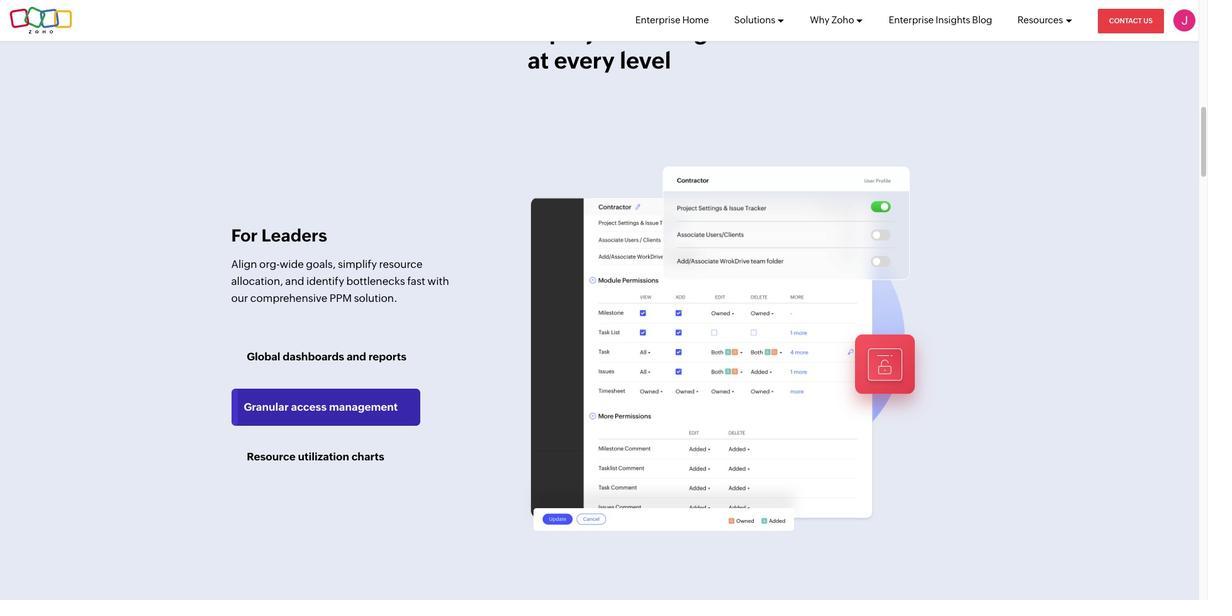 Task type: describe. For each thing, give the bounding box(es) containing it.
zoho
[[831, 14, 854, 25]]

every
[[554, 48, 615, 74]]

enterprise insights blog link
[[889, 0, 992, 40]]

wide
[[280, 258, 304, 270]]

enterprise for enterprise insights blog
[[889, 14, 934, 25]]

identify
[[306, 275, 344, 287]]

granular
[[244, 401, 289, 413]]

blog
[[972, 14, 992, 25]]

resource
[[379, 258, 423, 270]]

comprehensive
[[250, 292, 327, 305]]

enterprise for enterprise home
[[635, 14, 680, 25]]

zoho enterprise logo image
[[9, 7, 72, 34]]

contact us
[[1109, 17, 1153, 25]]

leaders
[[261, 226, 327, 245]]

granular access management
[[244, 401, 398, 413]]

for leaders
[[231, 226, 327, 245]]

resource
[[247, 451, 296, 463]]

home
[[682, 14, 709, 25]]

reports
[[369, 351, 406, 363]]

align
[[231, 258, 257, 270]]

1 vertical spatial and
[[347, 351, 366, 363]]

resource utilization charts
[[247, 451, 384, 463]]

why
[[810, 14, 830, 25]]

solution.
[[354, 292, 397, 305]]

our
[[231, 292, 248, 305]]

us
[[1143, 17, 1153, 25]]

simplify
[[338, 258, 377, 270]]

bottlenecks
[[346, 275, 405, 287]]

global dashboards and reports
[[247, 351, 406, 363]]

org-
[[259, 258, 280, 270]]

end-
[[420, 20, 471, 45]]

enterprise home
[[635, 14, 709, 25]]

level
[[620, 48, 671, 74]]



Task type: vqa. For each thing, say whether or not it's contained in the screenshot.
The Enterprise Insights Blog
yes



Task type: locate. For each thing, give the bounding box(es) containing it.
enterprise
[[635, 14, 680, 25], [889, 14, 934, 25]]

management
[[633, 20, 778, 45], [329, 401, 398, 413]]

solutions
[[734, 14, 775, 25]]

global
[[247, 351, 280, 363]]

align org-wide goals, simplify resource allocation, and identify bottlenecks fast with our comprehensive ppm solution.
[[231, 258, 449, 305]]

0 horizontal spatial management
[[329, 401, 398, 413]]

management inside end-to-end project management at every level
[[633, 20, 778, 45]]

0 vertical spatial management
[[633, 20, 778, 45]]

charts
[[352, 451, 384, 463]]

and down wide
[[285, 275, 304, 287]]

with
[[427, 275, 449, 287]]

enterprise home link
[[635, 0, 709, 40]]

utilization
[[298, 451, 349, 463]]

for
[[231, 226, 258, 245]]

contact us link
[[1098, 9, 1164, 33]]

and inside align org-wide goals, simplify resource allocation, and identify bottlenecks fast with our comprehensive ppm solution.
[[285, 275, 304, 287]]

1 horizontal spatial and
[[347, 351, 366, 363]]

ppm
[[330, 292, 352, 305]]

to-
[[471, 20, 502, 45]]

allocation,
[[231, 275, 283, 287]]

0 horizontal spatial enterprise
[[635, 14, 680, 25]]

at
[[528, 48, 549, 74]]

0 horizontal spatial and
[[285, 275, 304, 287]]

enterprise left home
[[635, 14, 680, 25]]

contact
[[1109, 17, 1142, 25]]

enterprise insights blog
[[889, 14, 992, 25]]

project
[[549, 20, 628, 45]]

dashboards
[[283, 351, 344, 363]]

resources
[[1017, 14, 1063, 25]]

why zoho
[[810, 14, 854, 25]]

insights
[[936, 14, 970, 25]]

end
[[502, 20, 544, 45]]

1 enterprise from the left
[[635, 14, 680, 25]]

james peterson image
[[1173, 9, 1195, 31]]

access
[[291, 401, 327, 413]]

fast
[[407, 275, 425, 287]]

end-to-end project management at every level
[[420, 20, 778, 74]]

1 vertical spatial management
[[329, 401, 398, 413]]

and left reports
[[347, 351, 366, 363]]

2 enterprise from the left
[[889, 14, 934, 25]]

1 horizontal spatial management
[[633, 20, 778, 45]]

0 vertical spatial and
[[285, 275, 304, 287]]

and
[[285, 275, 304, 287], [347, 351, 366, 363]]

1 horizontal spatial enterprise
[[889, 14, 934, 25]]

goals,
[[306, 258, 336, 270]]

enterprise left insights
[[889, 14, 934, 25]]

granular access management image
[[527, 163, 967, 533], [533, 508, 794, 531]]



